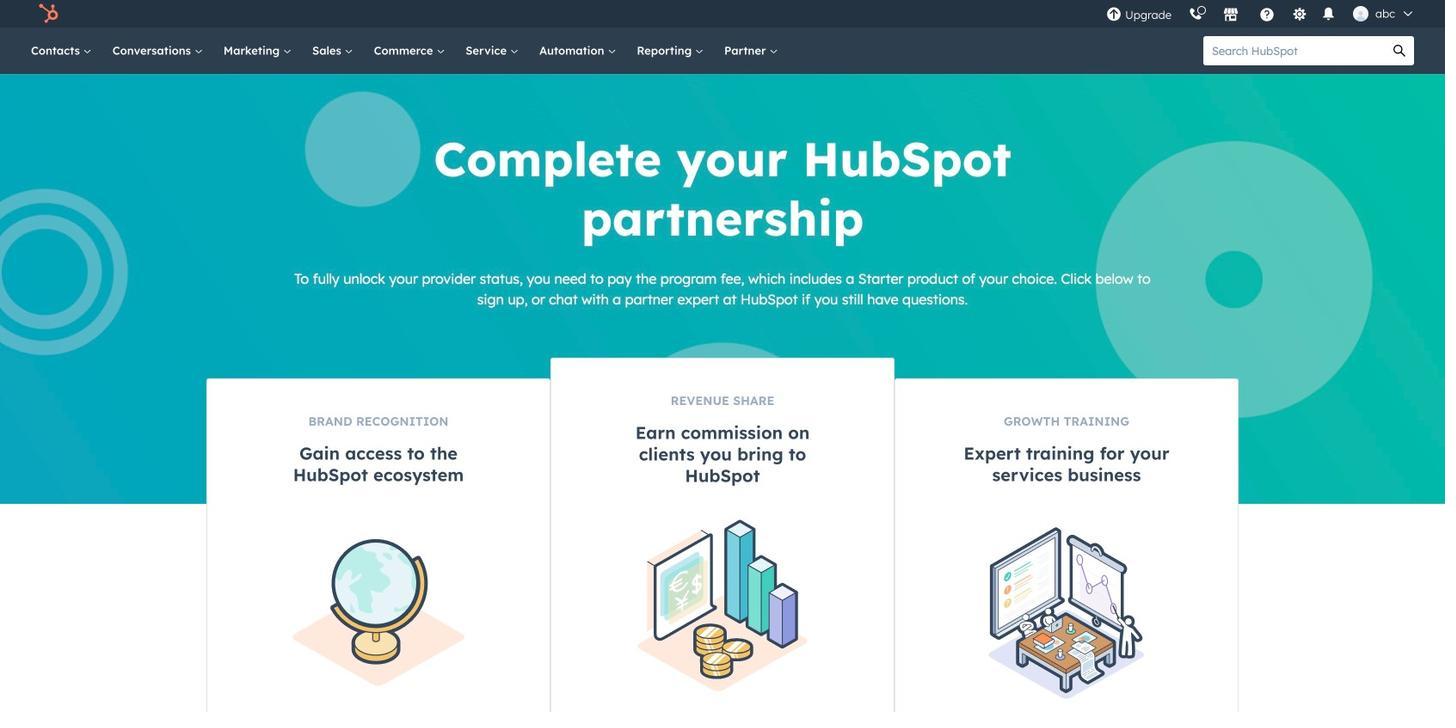 Task type: describe. For each thing, give the bounding box(es) containing it.
garebear orlando image
[[1354, 6, 1369, 22]]

marketplaces image
[[1224, 8, 1239, 23]]



Task type: locate. For each thing, give the bounding box(es) containing it.
menu
[[1098, 0, 1425, 28]]

Search HubSpot search field
[[1204, 36, 1385, 65]]



Task type: vqa. For each thing, say whether or not it's contained in the screenshot.
Date of birth Single-line text
no



